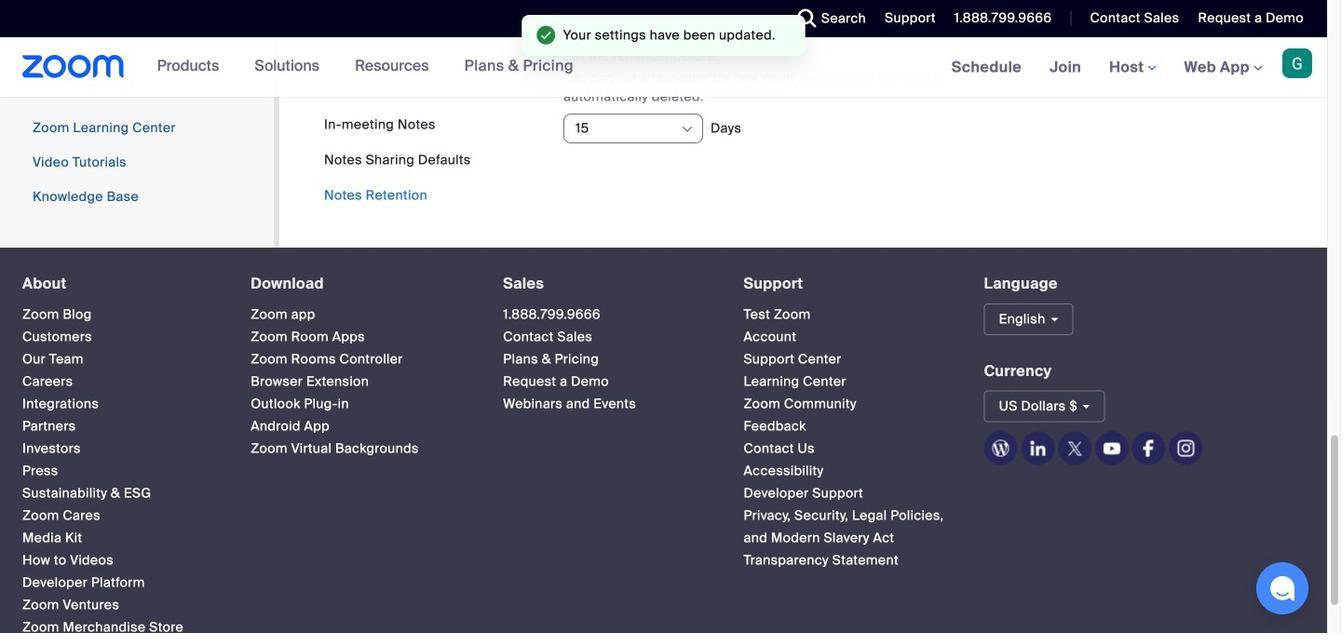 Task type: vqa. For each thing, say whether or not it's contained in the screenshot.
"outside"
no



Task type: locate. For each thing, give the bounding box(es) containing it.
profile picture image
[[1283, 48, 1312, 78]]

open chat image
[[1270, 576, 1296, 602]]

success image
[[537, 26, 556, 45]]

heading
[[22, 276, 217, 292], [251, 276, 470, 292], [503, 276, 710, 292], [744, 276, 951, 292]]

banner
[[0, 37, 1327, 98]]

menu bar
[[324, 116, 471, 205]]

1 heading from the left
[[22, 276, 217, 292]]

show options image
[[680, 122, 695, 137]]



Task type: describe. For each thing, give the bounding box(es) containing it.
product information navigation
[[143, 37, 588, 97]]

3 heading from the left
[[503, 276, 710, 292]]

zoom logo image
[[22, 55, 124, 78]]

2 heading from the left
[[251, 276, 470, 292]]

4 heading from the left
[[744, 276, 951, 292]]

meetings navigation
[[938, 37, 1327, 98]]



